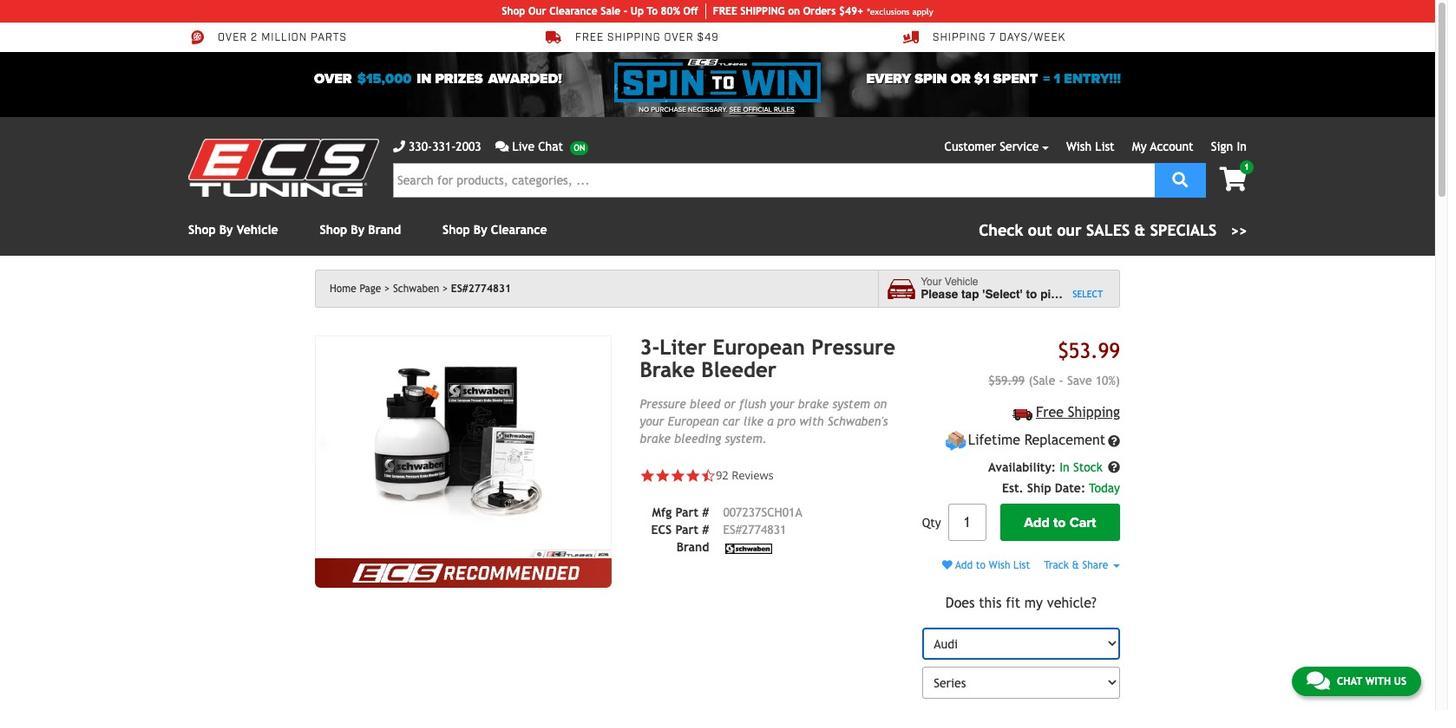 Task type: vqa. For each thing, say whether or not it's contained in the screenshot.
"PATH"
no



Task type: describe. For each thing, give the bounding box(es) containing it.
search image
[[1172, 171, 1188, 187]]

tap
[[961, 288, 979, 301]]

does this fit my vehicle?
[[946, 595, 1097, 612]]

0 horizontal spatial your
[[640, 415, 664, 428]]

1 horizontal spatial wish
[[1066, 140, 1092, 154]]

1 part from the top
[[675, 506, 698, 520]]

does
[[946, 595, 975, 612]]

*exclusions
[[867, 7, 910, 16]]

off
[[683, 5, 698, 17]]

days/week
[[999, 31, 1066, 44]]

live chat
[[512, 140, 563, 154]]

pressure inside 3-liter european pressure brake bleeder
[[811, 335, 895, 359]]

customer
[[944, 140, 996, 154]]

customer service button
[[944, 138, 1049, 156]]

brand for shop by brand
[[368, 223, 401, 237]]

wish list
[[1066, 140, 1115, 154]]

shop by brand
[[320, 223, 401, 237]]

shop for shop by brand
[[320, 223, 347, 237]]

home
[[330, 283, 356, 295]]

brand for es# 2774831 brand
[[676, 541, 709, 555]]

sales
[[1086, 221, 1130, 239]]

ecs tuning 'spin to win' contest logo image
[[614, 59, 821, 102]]

shipping
[[607, 31, 661, 44]]

0 horizontal spatial vehicle
[[237, 223, 278, 237]]

prizes
[[435, 70, 483, 88]]

330-
[[409, 140, 432, 154]]

0 vertical spatial on
[[788, 5, 800, 17]]

& for sales
[[1134, 221, 1145, 239]]

mfg
[[652, 506, 672, 520]]

1 # from the top
[[702, 506, 709, 520]]

& for track
[[1072, 560, 1079, 572]]

shop for shop by vehicle
[[188, 223, 216, 237]]

page
[[360, 283, 381, 295]]

es#2774831 - 007237sch01a - 3-liter european pressure brake bleeder - pressure bleed or flush your brake system on your european car like a pro with schwaben's brake bleeding system. - schwaben - audi bmw volkswagen mercedes benz mini porsche image
[[315, 336, 612, 559]]

free ship ping on orders $49+ *exclusions apply
[[713, 5, 933, 17]]

92 reviews link
[[716, 467, 774, 483]]

ship
[[1027, 482, 1051, 496]]

no purchase necessary. see official rules .
[[639, 106, 796, 114]]

system
[[833, 397, 870, 411]]

1 horizontal spatial chat
[[1337, 676, 1362, 688]]

select link
[[1073, 287, 1103, 301]]

see
[[729, 106, 741, 114]]

by for brand
[[351, 223, 365, 237]]

account
[[1150, 140, 1193, 154]]

Search text field
[[393, 163, 1155, 198]]

like
[[743, 415, 764, 428]]

1 link
[[1206, 161, 1254, 193]]

flush
[[739, 397, 766, 411]]

92 reviews
[[716, 467, 774, 483]]

add for add to wish list
[[955, 560, 973, 572]]

home page link
[[330, 283, 390, 295]]

in for sign
[[1237, 140, 1247, 154]]

european inside pressure bleed or flush your brake system on your european car like a pro with schwaben's brake bleeding system.
[[668, 415, 719, 428]]

over 2 million parts link
[[188, 29, 347, 45]]

1 vertical spatial with
[[1365, 676, 1391, 688]]

schwaben link
[[393, 283, 448, 295]]

question circle image
[[1108, 462, 1120, 474]]

schwaben image
[[723, 544, 775, 554]]

0 vertical spatial your
[[770, 397, 794, 411]]

vehicle
[[1077, 288, 1117, 301]]

phone image
[[393, 141, 405, 153]]

qty
[[922, 516, 941, 530]]

spin
[[915, 70, 947, 88]]

shop by clearance link
[[443, 223, 547, 237]]

free for free shipping over $49
[[575, 31, 604, 44]]

sign in
[[1211, 140, 1247, 154]]

stock
[[1073, 461, 1103, 475]]

share
[[1082, 560, 1108, 572]]

1 star image from the left
[[640, 468, 655, 483]]

1 horizontal spatial list
[[1095, 140, 1115, 154]]

# inside the 007237sch01a ecs part #
[[702, 523, 709, 537]]

my
[[1132, 140, 1147, 154]]

availability:
[[988, 461, 1056, 475]]

*exclusions apply link
[[867, 5, 933, 18]]

add for add to cart
[[1024, 514, 1050, 532]]

shipping 7 days/week
[[933, 31, 1066, 44]]

007237sch01a
[[723, 506, 802, 520]]

ecs tuning image
[[188, 139, 379, 197]]

53.99
[[1069, 338, 1120, 363]]

'select'
[[982, 288, 1023, 301]]

1 horizontal spatial 1
[[1244, 162, 1249, 172]]

shopping cart image
[[1219, 167, 1247, 192]]

shop for shop by clearance
[[443, 223, 470, 237]]

entry!!!
[[1064, 70, 1121, 88]]

wish list link
[[1066, 140, 1115, 154]]

ping
[[762, 5, 785, 17]]

clearance for by
[[491, 223, 547, 237]]

vehicle?
[[1047, 595, 1097, 612]]

bleeding
[[674, 432, 721, 446]]

$1
[[974, 70, 990, 88]]

your vehicle please tap 'select' to pick a vehicle
[[921, 276, 1117, 301]]

rules
[[774, 106, 795, 114]]

comments image
[[1306, 671, 1330, 691]]

1 horizontal spatial shipping
[[1068, 405, 1120, 421]]

necessary.
[[688, 106, 728, 114]]

=
[[1043, 70, 1050, 88]]

to for add to cart
[[1053, 514, 1066, 532]]

1 vertical spatial brake
[[640, 432, 671, 446]]

est.
[[1002, 482, 1023, 496]]

cart
[[1069, 514, 1096, 532]]

part inside the 007237sch01a ecs part #
[[675, 523, 698, 537]]

live
[[512, 140, 534, 154]]

service
[[1000, 140, 1039, 154]]

shop our clearance sale - up to 80% off
[[502, 5, 698, 17]]

3-liter european pressure brake bleeder
[[640, 335, 895, 382]]

sign
[[1211, 140, 1233, 154]]

on inside pressure bleed or flush your brake system on your european car like a pro with schwaben's brake bleeding system.
[[874, 397, 887, 411]]

sales & specials link
[[979, 219, 1247, 242]]

shipping 7 days/week link
[[903, 29, 1066, 45]]

pressure inside pressure bleed or flush your brake system on your european car like a pro with schwaben's brake bleeding system.
[[640, 397, 686, 411]]

3 star image from the left
[[685, 468, 700, 483]]

80%
[[661, 5, 680, 17]]

official
[[743, 106, 772, 114]]

007237sch01a ecs part #
[[651, 506, 802, 537]]



Task type: locate. For each thing, give the bounding box(es) containing it.
& right sales
[[1134, 221, 1145, 239]]

wish right service
[[1066, 140, 1092, 154]]

over for over 2 million parts
[[218, 31, 247, 44]]

or for $1
[[951, 70, 971, 88]]

0 vertical spatial part
[[675, 506, 698, 520]]

1 down sign in link
[[1244, 162, 1249, 172]]

0 vertical spatial clearance
[[549, 5, 597, 17]]

a left pro
[[767, 415, 774, 428]]

$59.99
[[988, 374, 1025, 388]]

half star image
[[700, 468, 716, 483]]

by down "ecs tuning" image
[[219, 223, 233, 237]]

1 vertical spatial european
[[668, 415, 719, 428]]

every
[[866, 70, 911, 88]]

clearance right our
[[549, 5, 597, 17]]

- left save
[[1059, 374, 1063, 388]]

2 vertical spatial to
[[976, 560, 986, 572]]

1 right =
[[1054, 70, 1060, 88]]

0 vertical spatial -
[[624, 5, 627, 17]]

0 vertical spatial list
[[1095, 140, 1115, 154]]

list left my
[[1095, 140, 1115, 154]]

over for over $15,000 in prizes
[[314, 70, 352, 88]]

0 vertical spatial 1
[[1054, 70, 1060, 88]]

part
[[675, 506, 698, 520], [675, 523, 698, 537]]

0 vertical spatial #
[[702, 506, 709, 520]]

0 vertical spatial chat
[[538, 140, 563, 154]]

vehicle down "ecs tuning" image
[[237, 223, 278, 237]]

liter
[[660, 335, 706, 359]]

1 vertical spatial wish
[[989, 560, 1010, 572]]

2 # from the top
[[702, 523, 709, 537]]

0 horizontal spatial &
[[1072, 560, 1079, 572]]

0 vertical spatial add
[[1024, 514, 1050, 532]]

to left cart
[[1053, 514, 1066, 532]]

your
[[921, 276, 942, 288]]

list left track
[[1013, 560, 1030, 572]]

10%)
[[1096, 374, 1120, 388]]

by for vehicle
[[219, 223, 233, 237]]

free shipping image
[[1012, 408, 1032, 420]]

star image left 92
[[685, 468, 700, 483]]

in right sign
[[1237, 140, 1247, 154]]

330-331-2003
[[409, 140, 481, 154]]

1 horizontal spatial over
[[314, 70, 352, 88]]

.
[[795, 106, 796, 114]]

availability: in stock
[[988, 461, 1106, 475]]

shipping left 7
[[933, 31, 986, 44]]

&
[[1134, 221, 1145, 239], [1072, 560, 1079, 572]]

pressure down brake
[[640, 397, 686, 411]]

clearance for our
[[549, 5, 597, 17]]

european inside 3-liter european pressure brake bleeder
[[713, 335, 805, 359]]

question circle image
[[1108, 435, 1120, 447]]

(sale
[[1028, 374, 1055, 388]]

on
[[788, 5, 800, 17], [874, 397, 887, 411]]

2774831
[[742, 523, 786, 537]]

reviews
[[732, 467, 774, 483]]

shop for shop our clearance sale - up to 80% off
[[502, 5, 525, 17]]

1 vertical spatial 1
[[1244, 162, 1249, 172]]

1 horizontal spatial to
[[1026, 288, 1037, 301]]

spent
[[993, 70, 1038, 88]]

with inside pressure bleed or flush your brake system on your european car like a pro with schwaben's brake bleeding system.
[[799, 415, 824, 428]]

0 horizontal spatial 1
[[1054, 70, 1060, 88]]

0 horizontal spatial -
[[624, 5, 627, 17]]

by for clearance
[[474, 223, 487, 237]]

free
[[575, 31, 604, 44], [1036, 405, 1064, 421]]

0 horizontal spatial pressure
[[640, 397, 686, 411]]

to right heart icon on the right of page
[[976, 560, 986, 572]]

1 horizontal spatial &
[[1134, 221, 1145, 239]]

1 by from the left
[[219, 223, 233, 237]]

0 vertical spatial brand
[[368, 223, 401, 237]]

1 horizontal spatial brand
[[676, 541, 709, 555]]

& right track
[[1072, 560, 1079, 572]]

by up es#2774831
[[474, 223, 487, 237]]

1 vertical spatial #
[[702, 523, 709, 537]]

to for add to wish list
[[976, 560, 986, 572]]

sign in link
[[1211, 140, 1247, 154]]

date:
[[1055, 482, 1085, 496]]

home page
[[330, 283, 381, 295]]

7
[[989, 31, 996, 44]]

1 vertical spatial in
[[1060, 461, 1070, 475]]

free for free shipping
[[1036, 405, 1064, 421]]

$49+
[[839, 5, 863, 17]]

0 horizontal spatial list
[[1013, 560, 1030, 572]]

part right mfg
[[675, 506, 698, 520]]

over down parts
[[314, 70, 352, 88]]

see official rules link
[[729, 105, 795, 115]]

0 vertical spatial shipping
[[933, 31, 986, 44]]

star image left star image
[[640, 468, 655, 483]]

replacement
[[1024, 432, 1105, 449]]

3-
[[640, 335, 660, 359]]

1 horizontal spatial a
[[1067, 288, 1074, 301]]

ecs
[[651, 523, 672, 537]]

1 vertical spatial brand
[[676, 541, 709, 555]]

1 vertical spatial a
[[767, 415, 774, 428]]

0 horizontal spatial or
[[724, 397, 736, 411]]

brake
[[640, 358, 695, 382]]

1 horizontal spatial on
[[874, 397, 887, 411]]

brand up page
[[368, 223, 401, 237]]

your down brake
[[640, 415, 664, 428]]

by
[[219, 223, 233, 237], [351, 223, 365, 237], [474, 223, 487, 237]]

chat with us
[[1337, 676, 1406, 688]]

1 vertical spatial free
[[1036, 405, 1064, 421]]

with left the "us"
[[1365, 676, 1391, 688]]

a inside pressure bleed or flush your brake system on your european car like a pro with schwaben's brake bleeding system.
[[767, 415, 774, 428]]

1 vertical spatial on
[[874, 397, 887, 411]]

0 vertical spatial brake
[[798, 397, 829, 411]]

0 horizontal spatial on
[[788, 5, 800, 17]]

shop by clearance
[[443, 223, 547, 237]]

0 vertical spatial in
[[1237, 140, 1247, 154]]

up
[[631, 5, 644, 17]]

with
[[799, 415, 824, 428], [1365, 676, 1391, 688]]

every spin or $1 spent = 1 entry!!!
[[866, 70, 1121, 88]]

1 horizontal spatial -
[[1059, 374, 1063, 388]]

to inside your vehicle please tap 'select' to pick a vehicle
[[1026, 288, 1037, 301]]

1 horizontal spatial in
[[1237, 140, 1247, 154]]

star image
[[640, 468, 655, 483], [655, 468, 670, 483], [685, 468, 700, 483]]

0 horizontal spatial in
[[1060, 461, 1070, 475]]

apply
[[912, 7, 933, 16]]

shop our clearance sale - up to 80% off link
[[502, 3, 706, 19]]

bleed
[[690, 397, 720, 411]]

track & share
[[1044, 560, 1111, 572]]

add to wish list link
[[942, 560, 1030, 572]]

0 horizontal spatial to
[[976, 560, 986, 572]]

chat right live
[[538, 140, 563, 154]]

vehicle up 'tap'
[[945, 276, 978, 288]]

3 by from the left
[[474, 223, 487, 237]]

brake left the 'bleeding'
[[640, 432, 671, 446]]

0 vertical spatial wish
[[1066, 140, 1092, 154]]

add inside button
[[1024, 514, 1050, 532]]

1 vertical spatial list
[[1013, 560, 1030, 572]]

0 vertical spatial european
[[713, 335, 805, 359]]

or up car
[[724, 397, 736, 411]]

0 horizontal spatial brand
[[368, 223, 401, 237]]

a inside your vehicle please tap 'select' to pick a vehicle
[[1067, 288, 1074, 301]]

pressure up system
[[811, 335, 895, 359]]

heart image
[[942, 561, 952, 571]]

shop by brand link
[[320, 223, 401, 237]]

brake
[[798, 397, 829, 411], [640, 432, 671, 446]]

to left pick
[[1026, 288, 1037, 301]]

lifetime replacement
[[968, 432, 1105, 449]]

0 horizontal spatial shipping
[[933, 31, 986, 44]]

over left 2
[[218, 31, 247, 44]]

sale
[[601, 5, 621, 17]]

schwaben's
[[828, 415, 888, 428]]

parts
[[311, 31, 347, 44]]

in up est. ship date: today
[[1060, 461, 1070, 475]]

1 horizontal spatial your
[[770, 397, 794, 411]]

lifetime
[[968, 432, 1020, 449]]

in
[[1237, 140, 1247, 154], [1060, 461, 1070, 475]]

specials
[[1150, 221, 1217, 239]]

2 horizontal spatial by
[[474, 223, 487, 237]]

1 horizontal spatial clearance
[[549, 5, 597, 17]]

0 vertical spatial vehicle
[[237, 223, 278, 237]]

0 horizontal spatial a
[[767, 415, 774, 428]]

wish
[[1066, 140, 1092, 154], [989, 560, 1010, 572]]

chat with us link
[[1292, 667, 1421, 697]]

a right pick
[[1067, 288, 1074, 301]]

1 vertical spatial clearance
[[491, 223, 547, 237]]

your up pro
[[770, 397, 794, 411]]

brand down the mfg part #
[[676, 541, 709, 555]]

1 vertical spatial pressure
[[640, 397, 686, 411]]

shop by vehicle link
[[188, 223, 278, 237]]

no
[[639, 106, 649, 114]]

0 horizontal spatial free
[[575, 31, 604, 44]]

0 horizontal spatial wish
[[989, 560, 1010, 572]]

1 vertical spatial over
[[314, 70, 352, 88]]

customer service
[[944, 140, 1039, 154]]

free down shop our clearance sale - up to 80% off
[[575, 31, 604, 44]]

1 vertical spatial your
[[640, 415, 664, 428]]

add
[[1024, 514, 1050, 532], [955, 560, 973, 572]]

#
[[702, 506, 709, 520], [702, 523, 709, 537]]

track
[[1044, 560, 1069, 572]]

live chat link
[[495, 138, 588, 156]]

1 horizontal spatial or
[[951, 70, 971, 88]]

european up the 'bleeding'
[[668, 415, 719, 428]]

my account link
[[1132, 140, 1193, 154]]

add right heart icon on the right of page
[[955, 560, 973, 572]]

0 vertical spatial to
[[1026, 288, 1037, 301]]

1 horizontal spatial brake
[[798, 397, 829, 411]]

your
[[770, 397, 794, 411], [640, 415, 664, 428]]

orders
[[803, 5, 836, 17]]

or left $1 on the top right of page
[[951, 70, 971, 88]]

on up schwaben's
[[874, 397, 887, 411]]

1 vertical spatial add
[[955, 560, 973, 572]]

2 horizontal spatial to
[[1053, 514, 1066, 532]]

0 horizontal spatial add
[[955, 560, 973, 572]]

this product is lifetime replacement eligible image
[[945, 430, 967, 452]]

wish up this
[[989, 560, 1010, 572]]

-
[[624, 5, 627, 17], [1059, 374, 1063, 388]]

million
[[261, 31, 307, 44]]

0 vertical spatial free
[[575, 31, 604, 44]]

0 vertical spatial &
[[1134, 221, 1145, 239]]

1 vertical spatial vehicle
[[945, 276, 978, 288]]

1 horizontal spatial with
[[1365, 676, 1391, 688]]

star image up mfg
[[655, 468, 670, 483]]

1 vertical spatial &
[[1072, 560, 1079, 572]]

part down the mfg part #
[[675, 523, 698, 537]]

my
[[1024, 595, 1043, 612]]

0 vertical spatial over
[[218, 31, 247, 44]]

with right pro
[[799, 415, 824, 428]]

# up es# 2774831 brand
[[702, 506, 709, 520]]

or inside pressure bleed or flush your brake system on your european car like a pro with schwaben's brake bleeding system.
[[724, 397, 736, 411]]

european up flush
[[713, 335, 805, 359]]

my account
[[1132, 140, 1193, 154]]

by up home page link
[[351, 223, 365, 237]]

330-331-2003 link
[[393, 138, 481, 156]]

0 horizontal spatial chat
[[538, 140, 563, 154]]

2 part from the top
[[675, 523, 698, 537]]

1 horizontal spatial add
[[1024, 514, 1050, 532]]

1 vertical spatial to
[[1053, 514, 1066, 532]]

comments image
[[495, 141, 509, 153]]

pressure bleed or flush your brake system on your european car like a pro with schwaben's brake bleeding system.
[[640, 397, 888, 446]]

vehicle inside your vehicle please tap 'select' to pick a vehicle
[[945, 276, 978, 288]]

- left 'up'
[[624, 5, 627, 17]]

0 horizontal spatial clearance
[[491, 223, 547, 237]]

bleeder
[[701, 358, 777, 382]]

es# 2774831 brand
[[676, 523, 786, 555]]

shop
[[502, 5, 525, 17], [188, 223, 216, 237], [320, 223, 347, 237], [443, 223, 470, 237]]

0 horizontal spatial by
[[219, 223, 233, 237]]

0 horizontal spatial over
[[218, 31, 247, 44]]

ecs tuning recommends this product. image
[[315, 559, 612, 589]]

this
[[979, 595, 1002, 612]]

clearance up es#2774831
[[491, 223, 547, 237]]

star image
[[670, 468, 685, 483]]

1 horizontal spatial pressure
[[811, 335, 895, 359]]

shipping down 10%)
[[1068, 405, 1120, 421]]

brand inside es# 2774831 brand
[[676, 541, 709, 555]]

on right ping
[[788, 5, 800, 17]]

est. ship date: today
[[1002, 482, 1120, 496]]

1 vertical spatial -
[[1059, 374, 1063, 388]]

in
[[417, 70, 431, 88]]

our
[[528, 5, 546, 17]]

92
[[716, 467, 729, 483]]

to inside button
[[1053, 514, 1066, 532]]

1 horizontal spatial vehicle
[[945, 276, 978, 288]]

1 horizontal spatial free
[[1036, 405, 1064, 421]]

0 horizontal spatial brake
[[640, 432, 671, 446]]

1 horizontal spatial by
[[351, 223, 365, 237]]

0 vertical spatial a
[[1067, 288, 1074, 301]]

None text field
[[948, 504, 986, 541]]

1 vertical spatial chat
[[1337, 676, 1362, 688]]

free right free shipping icon
[[1036, 405, 1064, 421]]

$49
[[697, 31, 719, 44]]

to
[[1026, 288, 1037, 301], [1053, 514, 1066, 532], [976, 560, 986, 572]]

brake left system
[[798, 397, 829, 411]]

1 vertical spatial shipping
[[1068, 405, 1120, 421]]

331-
[[432, 140, 456, 154]]

in for availability:
[[1060, 461, 1070, 475]]

es#2774831
[[451, 283, 511, 295]]

# left 'es#'
[[702, 523, 709, 537]]

0 vertical spatial or
[[951, 70, 971, 88]]

2
[[251, 31, 258, 44]]

save
[[1067, 374, 1092, 388]]

0 vertical spatial pressure
[[811, 335, 895, 359]]

free shipping over $49 link
[[546, 29, 719, 45]]

2 by from the left
[[351, 223, 365, 237]]

0 horizontal spatial with
[[799, 415, 824, 428]]

or for flush
[[724, 397, 736, 411]]

1 vertical spatial or
[[724, 397, 736, 411]]

shop by vehicle
[[188, 223, 278, 237]]

1 vertical spatial part
[[675, 523, 698, 537]]

pick
[[1040, 288, 1064, 301]]

chat right comments image
[[1337, 676, 1362, 688]]

2 star image from the left
[[655, 468, 670, 483]]

add down "ship"
[[1024, 514, 1050, 532]]

0 vertical spatial with
[[799, 415, 824, 428]]

over
[[664, 31, 694, 44]]



